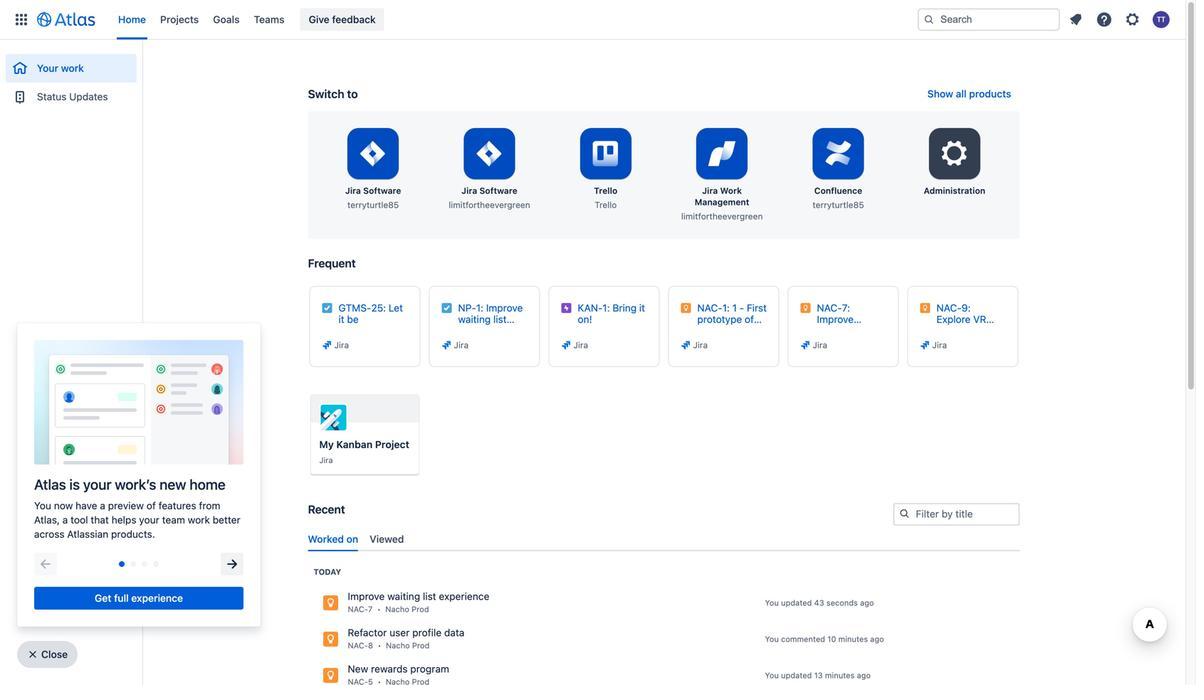 Task type: describe. For each thing, give the bounding box(es) containing it.
atlassian
[[67, 529, 108, 540]]

seconds
[[827, 599, 858, 608]]

jira image
[[322, 667, 339, 685]]

travel
[[937, 325, 962, 337]]

improve inside np-1: improve waiting list experience
[[486, 302, 523, 314]]

nacho for waiting
[[385, 605, 409, 614]]

vr
[[973, 314, 986, 325]]

waiting inside np-1: improve waiting list experience
[[458, 314, 491, 325]]

bring
[[613, 302, 637, 314]]

nac- inside refactor user profile data nac-8 • nacho prod
[[348, 642, 368, 651]]

to
[[347, 87, 358, 101]]

you inside atlas is your work's new home you now have a preview of features from atlas, a tool that helps your team work better across atlassian products.
[[34, 500, 51, 512]]

you for improve waiting list experience
[[765, 599, 779, 608]]

25:
[[371, 302, 386, 314]]

teams
[[254, 14, 285, 25]]

goals link
[[209, 8, 244, 31]]

commented
[[781, 635, 825, 644]]

0 vertical spatial trello
[[594, 186, 618, 196]]

gtms-25: let it be
[[339, 302, 403, 325]]

administration link
[[903, 122, 1006, 202]]

waiting inside improve waiting list experience nac-7 • nacho prod
[[387, 591, 420, 603]]

viewed
[[370, 534, 404, 546]]

explore
[[937, 314, 971, 325]]

43
[[814, 599, 824, 608]]

on!
[[578, 314, 592, 325]]

1 horizontal spatial your
[[139, 514, 159, 526]]

0 horizontal spatial a
[[62, 514, 68, 526]]

jira inside jira software limitfortheevergreen
[[462, 186, 477, 196]]

Search field
[[918, 8, 1060, 31]]

my
[[319, 439, 334, 451]]

dip
[[730, 325, 745, 337]]

nac- inside nac-1: 1 - first prototype of queso dip
[[698, 302, 723, 314]]

trello inside 'trello trello'
[[595, 200, 617, 210]]

• for refactor
[[378, 642, 381, 651]]

give feedback
[[309, 14, 376, 25]]

management
[[695, 197, 750, 207]]

of inside atlas is your work's new home you now have a preview of features from atlas, a tool that helps your team work better across atlassian products.
[[147, 500, 156, 512]]

nac- inside nac-9: explore vr travel features
[[937, 302, 962, 314]]

np-1: improve waiting list experience
[[458, 302, 523, 337]]

ago for experience
[[860, 599, 874, 608]]

1: for kan-
[[603, 302, 610, 314]]

8
[[368, 642, 373, 651]]

top element
[[9, 0, 918, 40]]

projects
[[160, 14, 199, 25]]

prototype
[[698, 314, 742, 325]]

group containing your work
[[6, 40, 137, 115]]

software for jira software terryturtle85
[[363, 186, 401, 196]]

banner containing home
[[0, 0, 1186, 40]]

1
[[733, 302, 737, 314]]

0 vertical spatial a
[[100, 500, 105, 512]]

nac-1: 1 - first prototype of queso dip link
[[698, 302, 767, 337]]

switch to
[[308, 87, 358, 101]]

refactor user profile data nac-8 • nacho prod
[[348, 627, 465, 651]]

experience inside np-1: improve waiting list experience
[[458, 325, 508, 337]]

jira link
[[787, 286, 900, 367]]

jira software terryturtle85
[[345, 186, 401, 210]]

nac-9: explore vr travel features link
[[937, 302, 1007, 337]]

today heading
[[314, 567, 341, 578]]

project
[[375, 439, 409, 451]]

data
[[444, 627, 465, 639]]

status updates link
[[6, 83, 137, 111]]

administration
[[924, 186, 986, 196]]

list inside improve waiting list experience nac-7 • nacho prod
[[423, 591, 436, 603]]

on
[[347, 534, 358, 546]]

now
[[54, 500, 73, 512]]

kan-1: bring it on! link
[[578, 302, 648, 325]]

2 vertical spatial ago
[[857, 671, 871, 681]]

13
[[814, 671, 823, 681]]

give feedback button
[[300, 8, 384, 31]]

search image
[[924, 14, 935, 25]]

list inside np-1: improve waiting list experience
[[493, 314, 507, 325]]

my kanban project jira
[[319, 439, 409, 465]]

jira image for improve
[[322, 595, 339, 612]]

get full experience
[[95, 593, 183, 605]]

notifications image
[[1067, 11, 1085, 28]]

all
[[956, 88, 967, 100]]

of inside nac-1: 1 - first prototype of queso dip
[[745, 314, 754, 325]]

products
[[969, 88, 1012, 100]]

that
[[91, 514, 109, 526]]

you commented 10 minutes ago
[[765, 635, 884, 644]]

updated for new rewards program
[[781, 671, 812, 681]]

you updated 13 minutes ago
[[765, 671, 871, 681]]

switch to... image
[[13, 11, 30, 28]]

jira software limitfortheevergreen
[[449, 186, 530, 210]]

your
[[37, 62, 58, 74]]

from
[[199, 500, 220, 512]]

1: for nac-
[[723, 302, 730, 314]]

• for improve
[[377, 605, 381, 614]]

goals
[[213, 14, 240, 25]]

show all products
[[928, 88, 1012, 100]]

0 vertical spatial settings image
[[1124, 11, 1141, 28]]

gtms-
[[339, 302, 371, 314]]

close button
[[17, 642, 78, 669]]

improve inside improve waiting list experience nac-7 • nacho prod
[[348, 591, 385, 603]]

atlas
[[34, 476, 66, 493]]

your work link
[[6, 54, 137, 83]]

new rewards program
[[348, 664, 449, 675]]

switch
[[308, 87, 344, 101]]

new
[[348, 664, 368, 675]]

new
[[160, 476, 186, 493]]

prod for list
[[412, 605, 429, 614]]

np-1: improve waiting list experience link
[[458, 302, 528, 337]]

terryturtle85 inside jira software terryturtle85
[[347, 200, 399, 210]]



Task type: locate. For each thing, give the bounding box(es) containing it.
nac- up refactor
[[348, 605, 368, 614]]

0 horizontal spatial settings image
[[938, 137, 972, 171]]

0 horizontal spatial your
[[83, 476, 112, 493]]

tool
[[71, 514, 88, 526]]

minutes right 10
[[839, 635, 868, 644]]

nacho inside refactor user profile data nac-8 • nacho prod
[[386, 642, 410, 651]]

nacho for user
[[386, 642, 410, 651]]

1 vertical spatial limitfortheevergreen
[[681, 211, 763, 221]]

1 vertical spatial list
[[423, 591, 436, 603]]

updated
[[781, 599, 812, 608], [781, 671, 812, 681]]

1 vertical spatial your
[[139, 514, 159, 526]]

settings image up the administration at right
[[938, 137, 972, 171]]

1: for np-
[[476, 302, 484, 314]]

1 horizontal spatial list
[[493, 314, 507, 325]]

features up team
[[159, 500, 196, 512]]

work inside 'link'
[[61, 62, 84, 74]]

be
[[347, 314, 359, 325]]

profile
[[412, 627, 442, 639]]

nacho inside improve waiting list experience nac-7 • nacho prod
[[385, 605, 409, 614]]

nacho
[[385, 605, 409, 614], [386, 642, 410, 651]]

1 horizontal spatial waiting
[[458, 314, 491, 325]]

•
[[377, 605, 381, 614], [378, 642, 381, 651]]

nacho up "user"
[[385, 605, 409, 614]]

jira image
[[322, 595, 339, 612], [322, 631, 339, 648]]

queso
[[698, 325, 727, 337]]

0 vertical spatial minutes
[[839, 635, 868, 644]]

1 horizontal spatial terryturtle85
[[813, 200, 864, 210]]

of right preview
[[147, 500, 156, 512]]

you for new rewards program
[[765, 671, 779, 681]]

0 horizontal spatial list
[[423, 591, 436, 603]]

prod inside refactor user profile data nac-8 • nacho prod
[[412, 642, 430, 651]]

status
[[37, 91, 67, 103]]

0 vertical spatial list
[[493, 314, 507, 325]]

have
[[76, 500, 97, 512]]

1 vertical spatial improve
[[348, 591, 385, 603]]

-
[[740, 302, 744, 314]]

jira image up jira icon
[[322, 631, 339, 648]]

settings image
[[1124, 11, 1141, 28], [938, 137, 972, 171]]

1 prod from the top
[[412, 605, 429, 614]]

your
[[83, 476, 112, 493], [139, 514, 159, 526]]

experience down np-
[[458, 325, 508, 337]]

2 updated from the top
[[781, 671, 812, 681]]

list up profile
[[423, 591, 436, 603]]

nac-
[[698, 302, 723, 314], [937, 302, 962, 314], [348, 605, 368, 614], [348, 642, 368, 651]]

you updated 43 seconds ago
[[765, 599, 874, 608]]

it inside kan-1: bring it on!
[[639, 302, 645, 314]]

it right bring
[[639, 302, 645, 314]]

0 vertical spatial •
[[377, 605, 381, 614]]

of
[[745, 314, 754, 325], [147, 500, 156, 512]]

0 vertical spatial updated
[[781, 599, 812, 608]]

1 vertical spatial settings image
[[938, 137, 972, 171]]

1 updated from the top
[[781, 599, 812, 608]]

nac- down refactor
[[348, 642, 368, 651]]

nac- inside improve waiting list experience nac-7 • nacho prod
[[348, 605, 368, 614]]

software
[[363, 186, 401, 196], [480, 186, 518, 196]]

0 horizontal spatial improve
[[348, 591, 385, 603]]

0 horizontal spatial of
[[147, 500, 156, 512]]

work
[[61, 62, 84, 74], [188, 514, 210, 526]]

right arrow icon image
[[224, 556, 241, 573]]

feedback
[[332, 14, 376, 25]]

software for jira software limitfortheevergreen
[[480, 186, 518, 196]]

1 1: from the left
[[476, 302, 484, 314]]

updates
[[69, 91, 108, 103]]

9:
[[962, 302, 971, 314]]

give
[[309, 14, 330, 25]]

worked on
[[308, 534, 358, 546]]

confluence
[[815, 186, 862, 196]]

1: inside nac-1: 1 - first prototype of queso dip
[[723, 302, 730, 314]]

features
[[965, 325, 1002, 337], [159, 500, 196, 512]]

frequent
[[308, 257, 356, 270]]

nac-9: explore vr travel features
[[937, 302, 1002, 337]]

is
[[69, 476, 80, 493]]

a up that
[[100, 500, 105, 512]]

0 vertical spatial ago
[[860, 599, 874, 608]]

minutes right "13"
[[825, 671, 855, 681]]

prod for profile
[[412, 642, 430, 651]]

1:
[[476, 302, 484, 314], [603, 302, 610, 314], [723, 302, 730, 314]]

improve
[[486, 302, 523, 314], [348, 591, 385, 603]]

0 vertical spatial features
[[965, 325, 1002, 337]]

0 vertical spatial nacho
[[385, 605, 409, 614]]

of right -
[[745, 314, 754, 325]]

a left tool
[[62, 514, 68, 526]]

list right np-
[[493, 314, 507, 325]]

2 terryturtle85 from the left
[[813, 200, 864, 210]]

you for refactor user profile data
[[765, 635, 779, 644]]

settings image inside administration link
[[938, 137, 972, 171]]

• right '7'
[[377, 605, 381, 614]]

1 vertical spatial ago
[[870, 635, 884, 644]]

home
[[118, 14, 146, 25]]

it inside gtms-25: let it be
[[339, 314, 344, 325]]

improve waiting list experience nac-7 • nacho prod
[[348, 591, 489, 614]]

1 vertical spatial a
[[62, 514, 68, 526]]

minutes
[[839, 635, 868, 644], [825, 671, 855, 681]]

trello trello
[[594, 186, 618, 210]]

0 horizontal spatial it
[[339, 314, 344, 325]]

limitfortheevergreen
[[449, 200, 530, 210], [681, 211, 763, 221]]

0 vertical spatial improve
[[486, 302, 523, 314]]

1 vertical spatial waiting
[[387, 591, 420, 603]]

10
[[828, 635, 836, 644]]

1 horizontal spatial a
[[100, 500, 105, 512]]

teams link
[[250, 8, 289, 31]]

1 vertical spatial prod
[[412, 642, 430, 651]]

prod down profile
[[412, 642, 430, 651]]

0 horizontal spatial limitfortheevergreen
[[449, 200, 530, 210]]

left arrow icon image
[[37, 556, 54, 573]]

0 vertical spatial work
[[61, 62, 84, 74]]

0 horizontal spatial 1:
[[476, 302, 484, 314]]

updated left "13"
[[781, 671, 812, 681]]

tab list containing worked on
[[302, 528, 1026, 552]]

let
[[389, 302, 403, 314]]

1 horizontal spatial it
[[639, 302, 645, 314]]

you left 43
[[765, 599, 779, 608]]

minutes for refactor user profile data
[[839, 635, 868, 644]]

0 vertical spatial jira image
[[322, 595, 339, 612]]

2 1: from the left
[[603, 302, 610, 314]]

your up products.
[[139, 514, 159, 526]]

jira image for refactor
[[322, 631, 339, 648]]

jira image
[[322, 340, 333, 351], [322, 340, 333, 351], [680, 340, 692, 351], [680, 340, 692, 351], [800, 340, 811, 351], [920, 340, 931, 351]]

across
[[34, 529, 65, 540]]

1 vertical spatial •
[[378, 642, 381, 651]]

account image
[[1153, 11, 1170, 28]]

1 vertical spatial nacho
[[386, 642, 410, 651]]

tab list
[[302, 528, 1026, 552]]

0 vertical spatial waiting
[[458, 314, 491, 325]]

1 vertical spatial updated
[[781, 671, 812, 681]]

prod inside improve waiting list experience nac-7 • nacho prod
[[412, 605, 429, 614]]

help icon image
[[1096, 11, 1113, 28]]

projects link
[[156, 8, 203, 31]]

1 vertical spatial jira image
[[322, 631, 339, 648]]

atlas is your work's new home you now have a preview of features from atlas, a tool that helps your team work better across atlassian products.
[[34, 476, 241, 540]]

work right your
[[61, 62, 84, 74]]

waiting
[[458, 314, 491, 325], [387, 591, 420, 603]]

improve up '7'
[[348, 591, 385, 603]]

1 jira image from the top
[[322, 595, 339, 612]]

features down 9:
[[965, 325, 1002, 337]]

home link
[[114, 8, 150, 31]]

• inside improve waiting list experience nac-7 • nacho prod
[[377, 605, 381, 614]]

2 prod from the top
[[412, 642, 430, 651]]

0 vertical spatial prod
[[412, 605, 429, 614]]

you left commented
[[765, 635, 779, 644]]

features inside nac-9: explore vr travel features
[[965, 325, 1002, 337]]

ago right seconds
[[860, 599, 874, 608]]

ago right "13"
[[857, 671, 871, 681]]

1 vertical spatial of
[[147, 500, 156, 512]]

a
[[100, 500, 105, 512], [62, 514, 68, 526]]

0 vertical spatial your
[[83, 476, 112, 493]]

atlas,
[[34, 514, 60, 526]]

status updates
[[37, 91, 108, 103]]

you left "13"
[[765, 671, 779, 681]]

1 vertical spatial features
[[159, 500, 196, 512]]

0 vertical spatial limitfortheevergreen
[[449, 200, 530, 210]]

your work
[[37, 62, 84, 74]]

team
[[162, 514, 185, 526]]

1 horizontal spatial work
[[188, 514, 210, 526]]

1: inside kan-1: bring it on!
[[603, 302, 610, 314]]

0 horizontal spatial terryturtle85
[[347, 200, 399, 210]]

np-
[[458, 302, 476, 314]]

you
[[34, 500, 51, 512], [765, 599, 779, 608], [765, 635, 779, 644], [765, 671, 779, 681]]

kan-1: bring it on!
[[578, 302, 645, 325]]

jira inside jira work management limitfortheevergreen
[[702, 186, 718, 196]]

1 horizontal spatial of
[[745, 314, 754, 325]]

0 horizontal spatial features
[[159, 500, 196, 512]]

2 horizontal spatial 1:
[[723, 302, 730, 314]]

jira work management limitfortheevergreen
[[681, 186, 763, 221]]

it for gtms-25: let it be
[[339, 314, 344, 325]]

it for kan-1: bring it on!
[[639, 302, 645, 314]]

• right 8 on the left
[[378, 642, 381, 651]]

intro popup image image
[[34, 340, 244, 465]]

1 horizontal spatial features
[[965, 325, 1002, 337]]

0 vertical spatial of
[[745, 314, 754, 325]]

jira inside "my kanban project jira"
[[319, 456, 333, 465]]

0 horizontal spatial waiting
[[387, 591, 420, 603]]

1 horizontal spatial settings image
[[1124, 11, 1141, 28]]

better
[[213, 514, 241, 526]]

2 software from the left
[[480, 186, 518, 196]]

search image
[[899, 508, 910, 520]]

work inside atlas is your work's new home you now have a preview of features from atlas, a tool that helps your team work better across atlassian products.
[[188, 514, 210, 526]]

1 horizontal spatial limitfortheevergreen
[[681, 211, 763, 221]]

1 vertical spatial minutes
[[825, 671, 855, 681]]

software inside jira software limitfortheevergreen
[[480, 186, 518, 196]]

1 software from the left
[[363, 186, 401, 196]]

close
[[41, 649, 68, 661]]

jira inside jira software terryturtle85
[[345, 186, 361, 196]]

• inside refactor user profile data nac-8 • nacho prod
[[378, 642, 381, 651]]

Filter by title field
[[895, 505, 1019, 525]]

home
[[190, 476, 226, 493]]

first
[[747, 302, 767, 314]]

1 terryturtle85 from the left
[[347, 200, 399, 210]]

jira image down today
[[322, 595, 339, 612]]

your right is
[[83, 476, 112, 493]]

features inside atlas is your work's new home you now have a preview of features from atlas, a tool that helps your team work better across atlassian products.
[[159, 500, 196, 512]]

nacho down "user"
[[386, 642, 410, 651]]

updated for improve waiting list experience
[[781, 599, 812, 608]]

ago
[[860, 599, 874, 608], [870, 635, 884, 644], [857, 671, 871, 681]]

you up the atlas,
[[34, 500, 51, 512]]

settings image left account icon
[[1124, 11, 1141, 28]]

terryturtle85
[[347, 200, 399, 210], [813, 200, 864, 210]]

ago for data
[[870, 635, 884, 644]]

banner
[[0, 0, 1186, 40]]

ago right 10
[[870, 635, 884, 644]]

0 horizontal spatial software
[[363, 186, 401, 196]]

3 1: from the left
[[723, 302, 730, 314]]

jira image
[[441, 340, 453, 351], [441, 340, 453, 351], [561, 340, 572, 351], [561, 340, 572, 351], [800, 340, 811, 351], [920, 340, 931, 351]]

experience right full
[[131, 593, 183, 605]]

show all products button
[[919, 85, 1020, 103]]

nac- up "travel"
[[937, 302, 962, 314]]

1 horizontal spatial software
[[480, 186, 518, 196]]

minutes for new rewards program
[[825, 671, 855, 681]]

preview
[[108, 500, 144, 512]]

full
[[114, 593, 129, 605]]

experience up the data
[[439, 591, 489, 603]]

1 horizontal spatial 1:
[[603, 302, 610, 314]]

0 horizontal spatial work
[[61, 62, 84, 74]]

get
[[95, 593, 111, 605]]

prod
[[412, 605, 429, 614], [412, 642, 430, 651]]

1 vertical spatial work
[[188, 514, 210, 526]]

kan-
[[578, 302, 603, 314]]

updated left 43
[[781, 599, 812, 608]]

list
[[493, 314, 507, 325], [423, 591, 436, 603]]

software inside jira software terryturtle85
[[363, 186, 401, 196]]

group
[[6, 40, 137, 115]]

work's
[[115, 476, 156, 493]]

nac- up the queso at the right of the page
[[698, 302, 723, 314]]

work
[[720, 186, 742, 196]]

kanban
[[336, 439, 373, 451]]

7
[[368, 605, 373, 614]]

improve right np-
[[486, 302, 523, 314]]

it left be
[[339, 314, 344, 325]]

recent
[[308, 503, 345, 517]]

experience inside button
[[131, 593, 183, 605]]

prod up profile
[[412, 605, 429, 614]]

nac-1: 1 - first prototype of queso dip
[[698, 302, 767, 337]]

2 jira image from the top
[[322, 631, 339, 648]]

1: inside np-1: improve waiting list experience
[[476, 302, 484, 314]]

rewards
[[371, 664, 408, 675]]

work down from
[[188, 514, 210, 526]]

experience inside improve waiting list experience nac-7 • nacho prod
[[439, 591, 489, 603]]

1 horizontal spatial improve
[[486, 302, 523, 314]]

close icon image
[[27, 649, 38, 661]]

1 vertical spatial trello
[[595, 200, 617, 210]]

jira
[[345, 186, 361, 196], [462, 186, 477, 196], [702, 186, 718, 196], [334, 340, 349, 350], [454, 340, 469, 350], [574, 340, 588, 350], [693, 340, 708, 350], [813, 340, 828, 350], [932, 340, 947, 350], [319, 456, 333, 465]]



Task type: vqa. For each thing, say whether or not it's contained in the screenshot.
the Add related project icon
no



